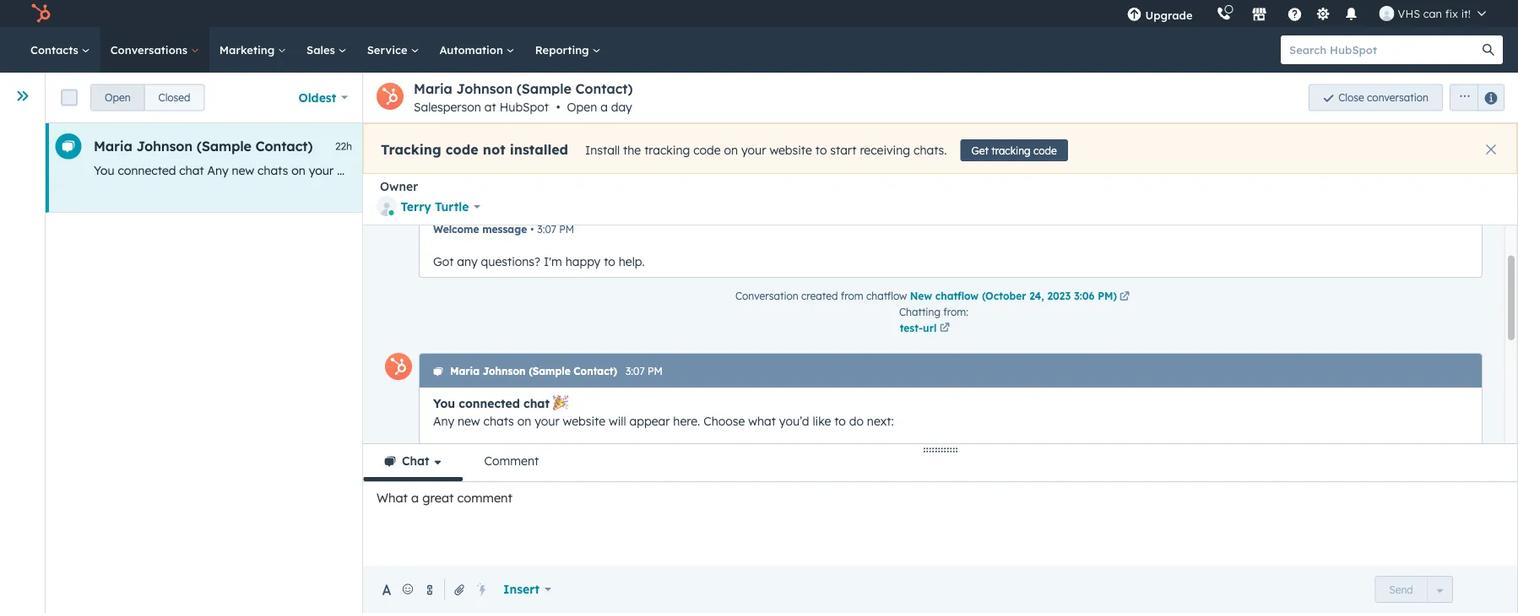 Task type: locate. For each thing, give the bounding box(es) containing it.
any inside row
[[207, 163, 229, 178]]

1 horizontal spatial chatflow
[[936, 289, 979, 302]]

2 vertical spatial on
[[518, 413, 532, 428]]

1 horizontal spatial website
[[563, 413, 606, 428]]

salesperson
[[414, 100, 481, 114]]

new inside you connected chat 🎉 any new chats on your website will appear here. choose what you'd like to do next:
[[458, 413, 480, 428]]

0 horizontal spatial on
[[292, 163, 306, 178]]

from down start
[[818, 163, 845, 178]]

1 horizontal spatial here.
[[674, 413, 700, 428]]

is inside row
[[1042, 163, 1051, 178]]

connected up comment
[[459, 396, 520, 411]]

22h
[[335, 140, 352, 152]]

johnson inside row
[[136, 138, 193, 155]]

1 vertical spatial new
[[458, 413, 480, 428]]

link opens in a new window image right url
[[940, 321, 950, 336]]

any right comment
[[558, 467, 578, 481]]

1 horizontal spatial new
[[458, 413, 480, 428]]

what
[[523, 163, 550, 178], [749, 413, 776, 428]]

0 horizontal spatial you
[[94, 163, 115, 178]]

oldest button
[[288, 81, 359, 114]]

1 vertical spatial next:
[[867, 413, 894, 428]]

1 vertical spatial appear
[[630, 413, 670, 428]]

send for send
[[1390, 583, 1414, 596]]

color
[[516, 573, 543, 588]]

website inside you connected chat 🎉 any new chats on your website will appear here. choose what you'd like to do next:
[[563, 413, 606, 428]]

0 vertical spatial website
[[770, 143, 813, 158]]

chatting
[[900, 306, 941, 318]]

you'd down installed
[[554, 163, 584, 178]]

website down 🎉 at left
[[563, 413, 606, 428]]

1 vertical spatial (sample
[[197, 138, 252, 155]]

chat up 'comment'
[[500, 467, 524, 481]]

1 vertical spatial you
[[433, 396, 455, 411]]

1 vertical spatial any
[[457, 254, 478, 269]]

where down you connected chat 🎉 any new chats on your website will appear here. choose what you'd like to do next:
[[614, 467, 647, 481]]

contact) for maria johnson (sample contact) salesperson at hubspot • open a day
[[576, 80, 633, 97]]

new inside row
[[232, 163, 254, 178]]

do inside you connected chat 🎉 any new chats on your website will appear here. choose what you'd like to do next:
[[850, 413, 864, 428]]

2 vertical spatial from
[[528, 467, 554, 481]]

main content
[[46, 73, 1519, 613]]

(sample for maria johnson (sample contact) 3:07 pm
[[529, 365, 571, 378]]

chat left 🎉 at left
[[524, 396, 550, 411]]

open left closed at the left top
[[105, 91, 131, 104]]

will inside row
[[383, 163, 401, 178]]

0 vertical spatial is
[[1042, 163, 1051, 178]]

0 horizontal spatial connected
[[118, 163, 176, 178]]

maria
[[414, 80, 453, 97], [94, 138, 133, 155], [450, 365, 480, 378]]

0 horizontal spatial chats
[[258, 163, 288, 178]]

0 vertical spatial what
[[523, 163, 550, 178]]

maria for maria johnson (sample contact) salesperson at hubspot • open a day
[[414, 80, 453, 97]]

1 horizontal spatial you'd
[[780, 413, 810, 428]]

0 vertical spatial contact)
[[576, 80, 633, 97]]

close
[[1339, 91, 1365, 104]]

a inside maria johnson (sample contact) salesperson at hubspot • open a day
[[601, 100, 608, 114]]

1 horizontal spatial •
[[556, 100, 561, 114]]

appear up send a test chat from any page where the tracking code is installed.
[[630, 413, 670, 428]]

you up chat button
[[433, 396, 455, 411]]

new up the comment button
[[458, 413, 480, 428]]

where down chats.
[[904, 163, 938, 178]]

service
[[367, 43, 411, 57]]

chats inside you connected chat 🎉 any new chats on your website will appear here. choose what you'd like to do next:
[[484, 413, 514, 428]]

oldest
[[299, 90, 336, 105]]

1 vertical spatial 3:07
[[626, 365, 645, 378]]

chats.
[[914, 143, 947, 158]]

pm
[[559, 223, 574, 236], [648, 365, 663, 378]]

link opens in a new window image
[[1120, 289, 1130, 305], [940, 321, 950, 336]]

Search HubSpot search field
[[1281, 35, 1488, 64]]

any right "got" at the left top
[[457, 254, 478, 269]]

0 vertical spatial you
[[94, 163, 115, 178]]

will inside you connected chat 🎉 any new chats on your website will appear here. choose what you'd like to do next:
[[609, 413, 626, 428]]

website
[[770, 143, 813, 158], [337, 163, 380, 178], [563, 413, 606, 428]]

connected for you connected chat 🎉 any new chats on your website will appear here. choose what you'd like to do next:
[[459, 396, 520, 411]]

you connected chat 🎉 any new chats on your website will appear here. choose what you'd like to do next:
[[433, 396, 894, 428]]

(october
[[982, 289, 1027, 302]]

chats inside live chat from maria johnson (sample contact) with context you connected chat
any new chats on your website will appear here. choose what you'd like to do next:

try it out 
send a test chat from any page where the tracking code is installed: https://app.hubs row
[[258, 163, 288, 178]]

new
[[232, 163, 254, 178], [458, 413, 480, 428]]

code down get tracking code button
[[1011, 163, 1039, 178]]

maria inside row
[[94, 138, 133, 155]]

(sample inside maria johnson (sample contact) salesperson at hubspot • open a day
[[517, 80, 572, 97]]

tracking down get
[[962, 163, 1008, 178]]

0 horizontal spatial do
[[624, 163, 638, 178]]

send group
[[1376, 576, 1454, 603]]

3:07 up i'm
[[538, 223, 557, 236]]

link opens in a new window image
[[1120, 292, 1130, 302], [940, 324, 950, 334]]

1 horizontal spatial link opens in a new window image
[[1120, 289, 1130, 305]]

(sample for maria johnson (sample contact) salesperson at hubspot • open a day
[[517, 80, 572, 97]]

open inside button
[[105, 91, 131, 104]]

pm up you connected chat 🎉 any new chats on your website will appear here. choose what you'd like to do next:
[[648, 365, 663, 378]]

contact) up day
[[576, 80, 633, 97]]

message
[[482, 223, 527, 236]]

1 vertical spatial maria
[[94, 138, 133, 155]]

the inside alert
[[623, 143, 641, 158]]

marketplaces image
[[1252, 8, 1268, 23]]

you inside you connected chat 🎉 any new chats on your website will appear here. choose what you'd like to do next:
[[433, 396, 455, 411]]

group
[[90, 84, 205, 111], [1444, 84, 1505, 111]]

got any questions? i'm happy to help.
[[433, 254, 645, 269]]

here. inside you connected chat 🎉 any new chats on your website will appear here. choose what you'd like to do next:
[[674, 413, 700, 428]]

1 horizontal spatial link opens in a new window image
[[1120, 292, 1130, 302]]

marketing link
[[209, 27, 297, 73]]

0 vertical spatial on
[[724, 143, 738, 158]]

send for send a test chat from any page where the tracking code is installed.
[[433, 467, 461, 481]]

3:07 up you connected chat 🎉 any new chats on your website will appear here. choose what you'd like to do next:
[[626, 365, 645, 378]]

is left installed:
[[1042, 163, 1051, 178]]

1 horizontal spatial send
[[724, 163, 752, 178]]

2 vertical spatial johnson
[[483, 365, 526, 378]]

johnson inside maria johnson (sample contact) salesperson at hubspot • open a day
[[457, 80, 513, 97]]

any inside you connected chat 🎉 any new chats on your website will appear here. choose what you'd like to do next:
[[433, 413, 455, 428]]

0 vertical spatial here.
[[448, 163, 475, 178]]

test inside row
[[766, 163, 787, 178]]

0 vertical spatial page
[[872, 163, 901, 178]]

style
[[571, 573, 597, 588]]

menu item
[[1205, 0, 1208, 27]]

1 vertical spatial website
[[337, 163, 380, 178]]

1 horizontal spatial do
[[850, 413, 864, 428]]

notifications image
[[1344, 8, 1360, 23]]

what
[[377, 490, 408, 506]]

any down start
[[848, 163, 869, 178]]

1 group from the left
[[90, 84, 205, 111]]

tracking right get
[[992, 144, 1031, 157]]

out
[[702, 163, 721, 178]]

chatflow
[[867, 289, 907, 302], [936, 289, 979, 302]]

tracking inside button
[[992, 144, 1031, 157]]

•
[[556, 100, 561, 114], [531, 223, 534, 236]]

test-url
[[900, 322, 937, 334]]

appear inside live chat from maria johnson (sample contact) with context you connected chat
any new chats on your website will appear here. choose what you'd like to do next:

try it out 
send a test chat from any page where the tracking code is installed: https://app.hubs row
[[404, 163, 444, 178]]

johnson for maria johnson (sample contact)
[[136, 138, 193, 155]]

code up installed:
[[1034, 144, 1057, 157]]

0 horizontal spatial chatflow
[[867, 289, 907, 302]]

0 vertical spatial from
[[818, 163, 845, 178]]

0 horizontal spatial website
[[337, 163, 380, 178]]

notifications button
[[1338, 0, 1366, 27]]

open left day
[[567, 100, 597, 114]]

created
[[802, 289, 838, 302]]

1 vertical spatial will
[[609, 413, 626, 428]]

0 horizontal spatial pm
[[559, 223, 574, 236]]

0 horizontal spatial next:
[[641, 163, 668, 178]]

pm up i'm
[[559, 223, 574, 236]]

1 vertical spatial any
[[433, 413, 455, 428]]

link opens in a new window image right pm)
[[1120, 292, 1130, 302]]

0 vertical spatial link opens in a new window image
[[1120, 292, 1130, 302]]

chatflow left new
[[867, 289, 907, 302]]

1 horizontal spatial connected
[[459, 396, 520, 411]]

1 vertical spatial link opens in a new window image
[[940, 324, 950, 334]]

next: inside row
[[641, 163, 668, 178]]

here. inside row
[[448, 163, 475, 178]]

will up owner
[[383, 163, 401, 178]]

1 horizontal spatial appear
[[630, 413, 670, 428]]

choose inside you connected chat 🎉 any new chats on your website will appear here. choose what you'd like to do next:
[[704, 413, 745, 428]]

website inside the tracking code not installed alert
[[770, 143, 813, 158]]

group down search image
[[1444, 84, 1505, 111]]

you inside live chat from maria johnson (sample contact) with context you connected chat
any new chats on your website will appear here. choose what you'd like to do next:

try it out 
send a test chat from any page where the tracking code is installed: https://app.hubs row
[[94, 163, 115, 178]]

0 vertical spatial chats
[[258, 163, 288, 178]]

the down chats.
[[941, 163, 959, 178]]

3:07
[[538, 223, 557, 236], [626, 365, 645, 378]]

0 vertical spatial send
[[724, 163, 752, 178]]

• right hubspot
[[556, 100, 561, 114]]

0 vertical spatial connected
[[118, 163, 176, 178]]

test
[[766, 163, 787, 178], [475, 467, 496, 481]]

from down 🎉 at left
[[528, 467, 554, 481]]

1 vertical spatial pm
[[648, 365, 663, 378]]

what up 'installed.'
[[749, 413, 776, 428]]

link opens in a new window image right url
[[940, 324, 950, 334]]

1 vertical spatial contact)
[[256, 138, 313, 155]]

0 horizontal spatial any
[[207, 163, 229, 178]]

from inside row
[[818, 163, 845, 178]]

contact) for maria johnson (sample contact)
[[256, 138, 313, 155]]

from
[[818, 163, 845, 178], [841, 289, 864, 302], [528, 467, 554, 481]]

help image
[[1288, 8, 1303, 23]]

page
[[872, 163, 901, 178], [581, 467, 610, 481]]

upgrade image
[[1127, 8, 1142, 23]]

you'd inside row
[[554, 163, 584, 178]]

menu
[[1115, 0, 1499, 27]]

1 horizontal spatial chats
[[484, 413, 514, 428]]

the up you connected chat any new chats on your website will appear here. choose what you'd like to do next:  try it out  send a test chat from any page where the tracking code is installed: https://app.hubs
[[623, 143, 641, 158]]

search button
[[1475, 35, 1504, 64]]

1 horizontal spatial group
[[1444, 84, 1505, 111]]

help button
[[1281, 0, 1310, 27]]

open
[[105, 91, 131, 104], [567, 100, 597, 114]]

0 vertical spatial you'd
[[554, 163, 584, 178]]

choose
[[478, 163, 519, 178], [704, 413, 745, 428]]

website down 22h
[[337, 163, 380, 178]]

installed.
[[763, 467, 812, 481]]

2 vertical spatial (sample
[[529, 365, 571, 378]]

any
[[207, 163, 229, 178], [433, 413, 455, 428]]

appear down tracking
[[404, 163, 444, 178]]

sales link
[[297, 27, 357, 73]]

contacts
[[30, 43, 82, 57]]

will up send a test chat from any page where the tracking code is installed.
[[609, 413, 626, 428]]

code left 'installed.'
[[720, 467, 748, 481]]

chats up comment
[[484, 413, 514, 428]]

to inside you connected chat 🎉 any new chats on your website will appear here. choose what you'd like to do next:
[[835, 413, 846, 428]]

send
[[724, 163, 752, 178], [433, 467, 461, 481], [1390, 583, 1414, 596]]

your
[[742, 143, 767, 158], [309, 163, 334, 178], [535, 413, 560, 428], [615, 573, 640, 588]]

1 vertical spatial send
[[433, 467, 461, 481]]

chatflow up from: at the right of page
[[936, 289, 979, 302]]

welcome message • 3:07 pm
[[433, 223, 574, 236]]

Closed button
[[144, 84, 205, 111]]

2 horizontal spatial on
[[724, 143, 738, 158]]

widget.
[[671, 573, 712, 588]]

here. down tracking code not installed at left
[[448, 163, 475, 178]]

0 vertical spatial johnson
[[457, 80, 513, 97]]

comment
[[484, 454, 539, 468]]

link opens in a new window image right pm)
[[1120, 289, 1130, 305]]

code up the out
[[694, 143, 721, 158]]

close conversation button
[[1310, 84, 1444, 111]]

2 vertical spatial contact)
[[574, 365, 617, 378]]

a inside row
[[755, 163, 763, 178]]

chat button
[[363, 444, 463, 481]]

0 horizontal spatial what
[[523, 163, 550, 178]]

is left 'installed.'
[[751, 467, 760, 481]]

0 vertical spatial (sample
[[517, 80, 572, 97]]

(sample
[[517, 80, 572, 97], [197, 138, 252, 155], [529, 365, 571, 378]]

0 horizontal spatial appear
[[404, 163, 444, 178]]

0 vertical spatial like
[[587, 163, 606, 178]]

link opens in a new window image for link opens in a new window image within test-url link
[[940, 324, 950, 334]]

contact) inside row
[[256, 138, 313, 155]]

receiving
[[860, 143, 911, 158]]

from right created
[[841, 289, 864, 302]]

link opens in a new window image inside test-url link
[[940, 324, 950, 334]]

a right what
[[411, 490, 419, 506]]

your inside the tracking code not installed alert
[[742, 143, 767, 158]]

group down conversations on the left top of the page
[[90, 84, 205, 111]]

0 horizontal spatial group
[[90, 84, 205, 111]]

1 horizontal spatial open
[[567, 100, 597, 114]]

1 horizontal spatial test
[[766, 163, 787, 178]]

the down you connected chat 🎉 any new chats on your website will appear here. choose what you'd like to do next:
[[650, 467, 668, 481]]

2 horizontal spatial any
[[848, 163, 869, 178]]

(sample up hubspot
[[517, 80, 572, 97]]

connected down 'maria johnson (sample contact)'
[[118, 163, 176, 178]]

2 vertical spatial maria
[[450, 365, 480, 378]]

connected inside you connected chat 🎉 any new chats on your website will appear here. choose what you'd like to do next:
[[459, 396, 520, 411]]

will
[[383, 163, 401, 178], [609, 413, 626, 428]]

day
[[611, 100, 632, 114]]

test up 'comment'
[[475, 467, 496, 481]]

2 horizontal spatial send
[[1390, 583, 1414, 596]]

johnson
[[457, 80, 513, 97], [136, 138, 193, 155], [483, 365, 526, 378]]

0 horizontal spatial here.
[[448, 163, 475, 178]]

you'd up 'installed.'
[[780, 413, 810, 428]]

code
[[446, 141, 479, 158], [694, 143, 721, 158], [1034, 144, 1057, 157], [1011, 163, 1039, 178], [720, 467, 748, 481]]

0 horizontal spatial 3:07
[[538, 223, 557, 236]]

1 vertical spatial choose
[[704, 413, 745, 428]]

conversation created from chatflow
[[736, 289, 910, 302]]

1 horizontal spatial on
[[518, 413, 532, 428]]

tracking up try
[[645, 143, 690, 158]]

0 horizontal spatial open
[[105, 91, 131, 104]]

0 horizontal spatial send
[[433, 467, 461, 481]]

a left day
[[601, 100, 608, 114]]

on
[[724, 143, 738, 158], [292, 163, 306, 178], [518, 413, 532, 428]]

link opens in a new window image inside new chatflow (october 24, 2023 3:06 pm) link
[[1120, 292, 1130, 302]]

you
[[94, 163, 115, 178], [433, 396, 455, 411]]

0 vertical spatial link opens in a new window image
[[1120, 289, 1130, 305]]

website left start
[[770, 143, 813, 158]]

automation link
[[429, 27, 525, 73]]

0 vertical spatial choose
[[478, 163, 519, 178]]

you down open button
[[94, 163, 115, 178]]

test down install the tracking code on your website to start receiving chats.
[[766, 163, 787, 178]]

close image
[[1487, 144, 1497, 155]]

0 vertical spatial will
[[383, 163, 401, 178]]

a
[[601, 100, 608, 114], [755, 163, 763, 178], [465, 467, 472, 481], [411, 490, 419, 506]]

0 horizontal spatial like
[[587, 163, 606, 178]]

0 horizontal spatial where
[[614, 467, 647, 481]]

0 vertical spatial where
[[904, 163, 938, 178]]

1 vertical spatial chats
[[484, 413, 514, 428]]

tracking
[[645, 143, 690, 158], [992, 144, 1031, 157], [962, 163, 1008, 178], [671, 467, 717, 481]]

tracking code not installed
[[381, 141, 569, 158]]

(sample up 🎉 at left
[[529, 365, 571, 378]]

what inside row
[[523, 163, 550, 178]]

1 vertical spatial what
[[749, 413, 776, 428]]

website inside row
[[337, 163, 380, 178]]

pm)
[[1098, 289, 1118, 302]]

contact) inside maria johnson (sample contact) salesperson at hubspot • open a day
[[576, 80, 633, 97]]

a up 'comment'
[[465, 467, 472, 481]]

chats down 'maria johnson (sample contact)'
[[258, 163, 288, 178]]

contact) down oldest
[[256, 138, 313, 155]]

1 horizontal spatial 3:07
[[626, 365, 645, 378]]

you for you connected chat any new chats on your website will appear here. choose what you'd like to do next:  try it out  send a test chat from any page where the tracking code is installed: https://app.hubs
[[94, 163, 115, 178]]

• right message
[[531, 223, 534, 236]]

installed
[[510, 141, 569, 158]]

any up chat button
[[433, 413, 455, 428]]

1 horizontal spatial page
[[872, 163, 901, 178]]

maria inside maria johnson (sample contact) salesperson at hubspot • open a day
[[414, 80, 453, 97]]

tracking down you connected chat 🎉 any new chats on your website will appear here. choose what you'd like to do next:
[[671, 467, 717, 481]]

1 vertical spatial from
[[841, 289, 864, 302]]

is
[[1042, 163, 1051, 178], [751, 467, 760, 481]]

conversations
[[110, 43, 191, 57]]

terry
[[401, 199, 431, 214]]

send inside "button"
[[1390, 583, 1414, 596]]

hubspot image
[[30, 3, 51, 24]]

contact) for maria johnson (sample contact) 3:07 pm
[[574, 365, 617, 378]]

1 horizontal spatial like
[[813, 413, 831, 428]]

0 vertical spatial •
[[556, 100, 561, 114]]

on inside you connected chat 🎉 any new chats on your website will appear here. choose what you'd like to do next:
[[518, 413, 532, 428]]

next: inside you connected chat 🎉 any new chats on your website will appear here. choose what you'd like to do next:
[[867, 413, 894, 428]]

chat
[[179, 163, 204, 178], [790, 163, 815, 178], [524, 396, 550, 411], [500, 467, 524, 481], [643, 573, 668, 588]]

(sample inside row
[[197, 138, 252, 155]]

(sample down closed button
[[197, 138, 252, 155]]

new down 'maria johnson (sample contact)'
[[232, 163, 254, 178]]

any down 'maria johnson (sample contact)'
[[207, 163, 229, 178]]

here. up send a test chat from any page where the tracking code is installed.
[[674, 413, 700, 428]]

connected inside row
[[118, 163, 176, 178]]

1 vertical spatial here.
[[674, 413, 700, 428]]

1 horizontal spatial pm
[[648, 365, 663, 378]]

1 horizontal spatial you
[[433, 396, 455, 411]]

1 vertical spatial johnson
[[136, 138, 193, 155]]

contact) up you connected chat 🎉 any new chats on your website will appear here. choose what you'd like to do next:
[[574, 365, 617, 378]]

1 chatflow from the left
[[867, 289, 907, 302]]

0 horizontal spatial you'd
[[554, 163, 584, 178]]

contact)
[[576, 80, 633, 97], [256, 138, 313, 155], [574, 365, 617, 378]]

link opens in a new window image inside test-url link
[[940, 321, 950, 336]]

0 horizontal spatial new
[[232, 163, 254, 178]]

what down installed
[[523, 163, 550, 178]]

a down install the tracking code on your website to start receiving chats.
[[755, 163, 763, 178]]

johnson for maria johnson (sample contact) 3:07 pm
[[483, 365, 526, 378]]



Task type: describe. For each thing, give the bounding box(es) containing it.
chat
[[402, 454, 430, 468]]

(sample for maria johnson (sample contact)
[[197, 138, 252, 155]]

insert button
[[492, 573, 562, 607]]

great
[[423, 490, 454, 506]]

1 vertical spatial test
[[475, 467, 496, 481]]

page inside row
[[872, 163, 901, 178]]

on inside row
[[292, 163, 306, 178]]

johnson for maria johnson (sample contact) salesperson at hubspot • open a day
[[457, 80, 513, 97]]

close conversation
[[1339, 91, 1429, 104]]

the left color
[[495, 573, 512, 588]]

code inside row
[[1011, 163, 1039, 178]]

upgrade
[[1146, 8, 1193, 22]]

• inside maria johnson (sample contact) salesperson at hubspot • open a day
[[556, 100, 561, 114]]

new chatflow (october 24, 2023 3:06 pm)
[[910, 289, 1118, 302]]

appear inside you connected chat 🎉 any new chats on your website will appear here. choose what you'd like to do next:
[[630, 413, 670, 428]]

chat down install the tracking code on your website to start receiving chats.
[[790, 163, 815, 178]]

terry turtle
[[401, 199, 469, 214]]

at
[[485, 100, 496, 114]]

can
[[1424, 6, 1443, 20]]

https://app.hubs
[[1106, 163, 1201, 178]]

vhs can fix it! button
[[1370, 0, 1497, 27]]

code left the not
[[446, 141, 479, 158]]

tracking code not installed alert
[[363, 123, 1518, 174]]

open inside maria johnson (sample contact) salesperson at hubspot • open a day
[[567, 100, 597, 114]]

comment button
[[463, 444, 560, 481]]

chat inside you connected chat 🎉 any new chats on your website will appear here. choose what you'd like to do next:
[[524, 396, 550, 411]]

terry turtle button
[[377, 194, 481, 220]]

live chat from maria johnson (sample contact) with context you connected chat
any new chats on your website will appear here. choose what you'd like to do next:

try it out 
send a test chat from any page where the tracking code is installed: https://app.hubs row
[[46, 123, 1201, 213]]

send inside row
[[724, 163, 752, 178]]

1 vertical spatial •
[[531, 223, 534, 236]]

conversation
[[1368, 91, 1429, 104]]

fix
[[1446, 6, 1459, 20]]

conversations link
[[100, 27, 209, 73]]

vhs can fix it!
[[1398, 6, 1472, 20]]

new
[[910, 289, 933, 302]]

2023
[[1048, 289, 1071, 302]]

where inside row
[[904, 163, 938, 178]]

get
[[972, 144, 989, 157]]

install the tracking code on your website to start receiving chats.
[[585, 143, 947, 158]]

24,
[[1030, 289, 1045, 302]]

hubspot link
[[20, 3, 63, 24]]

0 horizontal spatial any
[[457, 254, 478, 269]]

marketing
[[219, 43, 278, 57]]

🎉
[[553, 396, 565, 411]]

try
[[672, 163, 688, 178]]

settings image
[[1316, 7, 1331, 22]]

you for you connected chat 🎉 any new chats on your website will appear here. choose what you'd like to do next:
[[433, 396, 455, 411]]

comment
[[457, 490, 513, 506]]

on inside the tracking code not installed alert
[[724, 143, 738, 158]]

it!
[[1462, 6, 1472, 20]]

search image
[[1483, 44, 1495, 56]]

customize
[[433, 573, 491, 588]]

do inside row
[[624, 163, 638, 178]]

test-
[[900, 322, 923, 334]]

choose inside row
[[478, 163, 519, 178]]

0 horizontal spatial page
[[581, 467, 610, 481]]

marketplaces button
[[1242, 0, 1278, 27]]

menu containing vhs can fix it!
[[1115, 0, 1499, 27]]

get tracking code
[[972, 144, 1057, 157]]

sales
[[307, 43, 338, 57]]

your inside row
[[309, 163, 334, 178]]

to inside row
[[609, 163, 620, 178]]

questions?
[[481, 254, 541, 269]]

main content containing maria johnson (sample contact)
[[46, 73, 1519, 613]]

conversation
[[736, 289, 799, 302]]

closed
[[158, 91, 190, 104]]

code inside button
[[1034, 144, 1057, 157]]

happy
[[566, 254, 601, 269]]

like inside row
[[587, 163, 606, 178]]

install
[[585, 143, 620, 158]]

2 chatflow from the left
[[936, 289, 979, 302]]

you connected chat any new chats on your website will appear here. choose what you'd like to do next:  try it out  send a test chat from any page where the tracking code is installed: https://app.hubs
[[94, 163, 1201, 178]]

contacts link
[[20, 27, 100, 73]]

connected for you connected chat any new chats on your website will appear here. choose what you'd like to do next:  try it out  send a test chat from any page where the tracking code is installed: https://app.hubs
[[118, 163, 176, 178]]

any inside row
[[848, 163, 869, 178]]

Open button
[[90, 84, 145, 111]]

1 vertical spatial where
[[614, 467, 647, 481]]

group containing open
[[90, 84, 205, 111]]

calling icon button
[[1210, 2, 1239, 25]]

maria for maria johnson (sample contact)
[[94, 138, 133, 155]]

terry turtle image
[[1380, 6, 1395, 21]]

service link
[[357, 27, 429, 73]]

0 horizontal spatial is
[[751, 467, 760, 481]]

calling icon image
[[1217, 7, 1232, 22]]

your inside you connected chat 🎉 any new chats on your website will appear here. choose what you'd like to do next:
[[535, 413, 560, 428]]

installed:
[[1054, 163, 1103, 178]]

owner
[[380, 179, 418, 194]]

maria for maria johnson (sample contact) 3:07 pm
[[450, 365, 480, 378]]

welcome
[[433, 223, 479, 236]]

test-url link
[[900, 320, 969, 336]]

you'd inside you connected chat 🎉 any new chats on your website will appear here. choose what you'd like to do next:
[[780, 413, 810, 428]]

what inside you connected chat 🎉 any new chats on your website will appear here. choose what you'd like to do next:
[[749, 413, 776, 428]]

2 group from the left
[[1444, 84, 1505, 111]]

turtle
[[435, 199, 469, 214]]

i'm
[[544, 254, 562, 269]]

get tracking code button
[[961, 139, 1068, 161]]

new chatflow (october 24, 2023 3:06 pm) link
[[910, 289, 1133, 305]]

chat left widget.
[[643, 573, 668, 588]]

it
[[692, 163, 699, 178]]

reporting
[[535, 43, 593, 57]]

the inside row
[[941, 163, 959, 178]]

0 vertical spatial pm
[[559, 223, 574, 236]]

got
[[433, 254, 454, 269]]

automation
[[440, 43, 507, 57]]

what a great comment
[[377, 490, 513, 506]]

from:
[[944, 306, 969, 318]]

customize the color and style of your chat widget.
[[433, 573, 715, 588]]

not
[[483, 141, 506, 158]]

tracking inside row
[[962, 163, 1008, 178]]

0 vertical spatial 3:07
[[538, 223, 557, 236]]

link opens in a new window image for right link opens in a new window image
[[1120, 292, 1130, 302]]

of
[[600, 573, 612, 588]]

1 horizontal spatial any
[[558, 467, 578, 481]]

tracking
[[381, 141, 442, 158]]

reporting link
[[525, 27, 611, 73]]

insert
[[503, 582, 540, 597]]

send a test chat from any page where the tracking code is installed.
[[433, 467, 816, 481]]

3:06
[[1074, 289, 1095, 302]]

chat down 'maria johnson (sample contact)'
[[179, 163, 204, 178]]

maria johnson (sample contact) salesperson at hubspot • open a day
[[414, 80, 633, 114]]

settings link
[[1313, 5, 1334, 22]]

send button
[[1376, 576, 1428, 603]]

hubspot
[[500, 100, 549, 114]]

to inside the tracking code not installed alert
[[816, 143, 827, 158]]

like inside you connected chat 🎉 any new chats on your website will appear here. choose what you'd like to do next:
[[813, 413, 831, 428]]

maria johnson (sample contact) 3:07 pm
[[450, 365, 663, 378]]



Task type: vqa. For each thing, say whether or not it's contained in the screenshot.
Progress Bar
no



